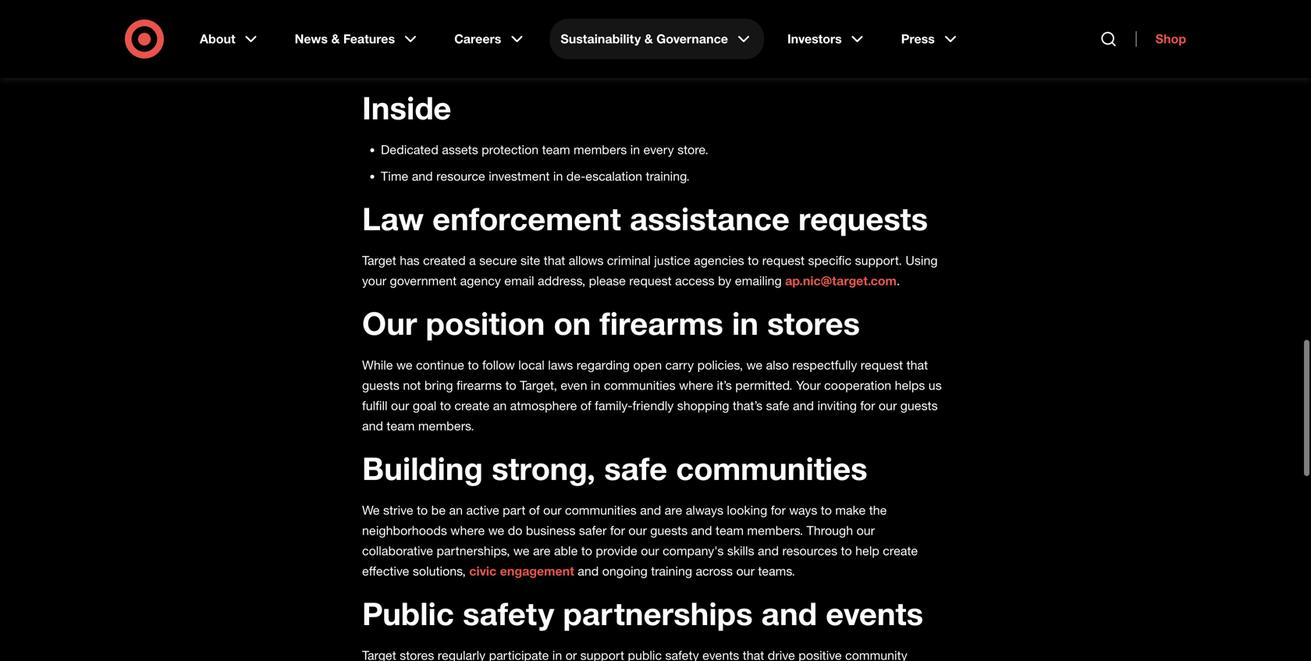 Task type: locate. For each thing, give the bounding box(es) containing it.
by right crime
[[729, 31, 742, 46]]

of right part
[[529, 503, 540, 518]]

create right 'goal' in the left bottom of the page
[[455, 398, 490, 413]]

guests
[[578, 58, 616, 73], [362, 378, 400, 393], [900, 398, 938, 413], [650, 523, 688, 538]]

investors link
[[777, 19, 878, 59]]

communities down open
[[604, 378, 676, 393]]

team inside while we continue to follow local laws regarding open carry policies, we also respectfully request that guests not bring firearms to target, even in communities where it's permitted. your cooperation helps us fulfill our goal to create an atmosphere of family-friendly shopping that's safe and inviting for our guests and team members.
[[387, 418, 415, 433]]

firearms up open
[[600, 304, 723, 342]]

cooperation
[[824, 378, 891, 393]]

shopping
[[744, 58, 796, 73], [677, 398, 729, 413]]

where up partnerships,
[[451, 523, 485, 538]]

goal
[[413, 398, 437, 413]]

the
[[869, 503, 887, 518]]

and down fulfill
[[362, 418, 383, 433]]

0 horizontal spatial request
[[629, 273, 672, 288]]

for left ways
[[771, 503, 786, 518]]

laws
[[548, 357, 573, 373]]

we up civic engagement link
[[513, 543, 530, 558]]

1 horizontal spatial team
[[542, 142, 570, 157]]

in right the even
[[591, 378, 600, 393]]

2 vertical spatial request
[[861, 357, 903, 373]]

1 horizontal spatial an
[[493, 398, 507, 413]]

2 vertical spatial team
[[716, 523, 744, 538]]

0 horizontal spatial that
[[544, 253, 565, 268]]

0 vertical spatial firearms
[[600, 304, 723, 342]]

and down 'able'
[[578, 563, 599, 579]]

1 vertical spatial firearms
[[457, 378, 502, 393]]

features
[[343, 31, 395, 46]]

that up helps
[[907, 357, 928, 373]]

& left deter
[[644, 31, 653, 46]]

and down teams.
[[762, 594, 817, 633]]

1 horizontal spatial for
[[771, 503, 786, 518]]

an inside while we continue to follow local laws regarding open carry policies, we also respectfully request that guests not bring firearms to target, even in communities where it's permitted. your cooperation helps us fulfill our goal to create an atmosphere of family-friendly shopping that's safe and inviting for our guests and team members.
[[493, 398, 507, 413]]

atmosphere
[[510, 398, 577, 413]]

0 vertical spatial for
[[860, 398, 875, 413]]

your
[[796, 378, 821, 393]]

team inside we strive to be an active part of our communities and are always looking for ways to make the neighborhoods where we do business safer for our guests and team members. through our collaborative partnerships, we are able to provide our company's skills and resources to help create effective solutions,
[[716, 523, 744, 538]]

us
[[929, 378, 942, 393]]

1 & from the left
[[331, 31, 340, 46]]

team down 'goal' in the left bottom of the page
[[387, 418, 415, 433]]

0 vertical spatial that
[[636, 31, 658, 46]]

shopping down increasing
[[744, 58, 796, 73]]

are up engagement
[[533, 543, 551, 558]]

dedicated
[[381, 142, 438, 157]]

in down emailing
[[732, 304, 759, 342]]

0 horizontal spatial for
[[610, 523, 625, 538]]

0 vertical spatial safe
[[766, 398, 790, 413]]

and down always
[[691, 523, 712, 538]]

public safety partnerships and events
[[362, 594, 941, 633]]

to
[[519, 58, 530, 73], [748, 253, 759, 268], [468, 357, 479, 373], [505, 378, 516, 393], [440, 398, 451, 413], [417, 503, 428, 518], [821, 503, 832, 518], [581, 543, 592, 558], [841, 543, 852, 558]]

0 vertical spatial create
[[455, 398, 490, 413]]

1 vertical spatial team
[[387, 418, 415, 433]]

time and resource investment in de-escalation training.
[[381, 169, 690, 184]]

an right be on the bottom left of page
[[449, 503, 463, 518]]

2 & from the left
[[644, 31, 653, 46]]

2 horizontal spatial request
[[861, 357, 903, 373]]

target,
[[520, 378, 557, 393]]

to up emailing
[[748, 253, 759, 268]]

friendly
[[633, 398, 674, 413]]

visibility.
[[806, 31, 852, 46]]

ap.nic@target.com
[[785, 273, 897, 288]]

firearms
[[600, 304, 723, 342], [457, 378, 502, 393]]

an down follow
[[493, 398, 507, 413]]

lighting
[[497, 31, 537, 46]]

always
[[686, 503, 723, 518]]

resources
[[782, 543, 838, 558]]

to down follow
[[505, 378, 516, 393]]

1 vertical spatial create
[[883, 543, 918, 558]]

enforcement
[[433, 199, 621, 238]]

1 horizontal spatial members.
[[747, 523, 803, 538]]

2 vertical spatial communities
[[565, 503, 637, 518]]

1 vertical spatial by
[[718, 273, 732, 288]]

0 vertical spatial are
[[665, 503, 682, 518]]

are
[[665, 503, 682, 518], [533, 543, 551, 558]]

press
[[901, 31, 935, 46]]

public
[[362, 594, 454, 633]]

about link
[[189, 19, 271, 59]]

0 vertical spatial members.
[[418, 418, 474, 433]]

create right help
[[883, 543, 918, 558]]

2 vertical spatial that
[[907, 357, 928, 373]]

deter
[[661, 31, 691, 46]]

an
[[493, 398, 507, 413], [449, 503, 463, 518]]

team up skills
[[716, 523, 744, 538]]

a up the agency
[[469, 253, 476, 268]]

1 horizontal spatial that
[[636, 31, 658, 46]]

provide down lighting
[[533, 58, 575, 73]]

1 vertical spatial of
[[529, 503, 540, 518]]

1 horizontal spatial safe
[[766, 398, 790, 413]]

1 vertical spatial members.
[[747, 523, 803, 538]]

safe down permitted.
[[766, 398, 790, 413]]

request down 'criminal'
[[629, 273, 672, 288]]

0 vertical spatial a
[[646, 58, 652, 73]]

create
[[455, 398, 490, 413], [883, 543, 918, 558]]

1 horizontal spatial request
[[762, 253, 805, 268]]

safe down 'friendly'
[[604, 449, 667, 487]]

using
[[906, 253, 938, 268]]

of down the even
[[581, 398, 591, 413]]

allows
[[569, 253, 604, 268]]

2 horizontal spatial that
[[907, 357, 928, 373]]

for right safer
[[610, 523, 625, 538]]

0 horizontal spatial firearms
[[457, 378, 502, 393]]

&
[[331, 31, 340, 46], [644, 31, 653, 46]]

2 horizontal spatial for
[[860, 398, 875, 413]]

to inside target has created a secure site that allows criminal justice agencies to request specific support. using your government agency email address, please request access by emailing
[[748, 253, 759, 268]]

about
[[200, 31, 235, 46]]

safety
[[463, 594, 554, 633]]

0 vertical spatial communities
[[604, 378, 676, 393]]

0 vertical spatial provide
[[533, 58, 575, 73]]

guests up company's
[[650, 523, 688, 538]]

request up emailing
[[762, 253, 805, 268]]

de-
[[566, 169, 586, 184]]

that for allows
[[544, 253, 565, 268]]

that inside target has created a secure site that allows criminal justice agencies to request specific support. using your government agency email address, please request access by emailing
[[544, 253, 565, 268]]

1 horizontal spatial where
[[679, 378, 713, 393]]

shopping down it's in the right of the page
[[677, 398, 729, 413]]

for inside while we continue to follow local laws regarding open carry policies, we also respectfully request that guests not bring firearms to target, even in communities where it's permitted. your cooperation helps us fulfill our goal to create an atmosphere of family-friendly shopping that's safe and inviting for our guests and team members.
[[860, 398, 875, 413]]

of inside while we continue to follow local laws regarding open carry policies, we also respectfully request that guests not bring firearms to target, even in communities where it's permitted. your cooperation helps us fulfill our goal to create an atmosphere of family-friendly shopping that's safe and inviting for our guests and team members.
[[581, 398, 591, 413]]

1 horizontal spatial &
[[644, 31, 653, 46]]

guests inside we strive to be an active part of our communities and are always looking for ways to make the neighborhoods where we do business safer for our guests and team members. through our collaborative partnerships, we are able to provide our company's skills and resources to help create effective solutions,
[[650, 523, 688, 538]]

2 vertical spatial for
[[610, 523, 625, 538]]

1 horizontal spatial shopping
[[744, 58, 796, 73]]

team up de-
[[542, 142, 570, 157]]

target
[[362, 253, 396, 268]]

and right the time
[[412, 169, 433, 184]]

in left every
[[630, 142, 640, 157]]

request up cooperation
[[861, 357, 903, 373]]

ways
[[789, 503, 817, 518]]

resource
[[436, 169, 485, 184]]

safer
[[579, 523, 607, 538]]

civic engagement link
[[469, 563, 574, 579]]

solutions,
[[413, 563, 466, 579]]

training
[[651, 563, 692, 579]]

firearms down follow
[[457, 378, 502, 393]]

members. inside we strive to be an active part of our communities and are always looking for ways to make the neighborhoods where we do business safer for our guests and team members. through our collaborative partnerships, we are able to provide our company's skills and resources to help create effective solutions,
[[747, 523, 803, 538]]

our
[[391, 398, 409, 413], [879, 398, 897, 413], [543, 503, 562, 518], [629, 523, 647, 538], [857, 523, 875, 538], [641, 543, 659, 558], [736, 563, 755, 579]]

in inside while we continue to follow local laws regarding open carry policies, we also respectfully request that guests not bring firearms to target, even in communities where it's permitted. your cooperation helps us fulfill our goal to create an atmosphere of family-friendly shopping that's safe and inviting for our guests and team members.
[[591, 378, 600, 393]]

members
[[574, 142, 627, 157]]

0 horizontal spatial safe
[[604, 449, 667, 487]]

& for features
[[331, 31, 340, 46]]

0 vertical spatial an
[[493, 398, 507, 413]]

to up the 'through'
[[821, 503, 832, 518]]

1 vertical spatial shopping
[[677, 398, 729, 413]]

0 horizontal spatial &
[[331, 31, 340, 46]]

environment.
[[800, 58, 872, 73]]

members. down ways
[[747, 523, 803, 538]]

government
[[390, 273, 457, 288]]

0 vertical spatial shopping
[[744, 58, 796, 73]]

also
[[766, 357, 789, 373]]

0 vertical spatial of
[[581, 398, 591, 413]]

local
[[518, 357, 545, 373]]

1 vertical spatial that
[[544, 253, 565, 268]]

& right news
[[331, 31, 340, 46]]

with
[[619, 58, 642, 73]]

1 horizontal spatial are
[[665, 503, 682, 518]]

0 horizontal spatial of
[[529, 503, 540, 518]]

0 vertical spatial by
[[729, 31, 742, 46]]

1 vertical spatial provide
[[596, 543, 637, 558]]

0 horizontal spatial create
[[455, 398, 490, 413]]

we up permitted.
[[747, 357, 763, 373]]

0 vertical spatial where
[[679, 378, 713, 393]]

and down your
[[793, 398, 814, 413]]

support.
[[855, 253, 902, 268]]

members.
[[418, 418, 474, 433], [747, 523, 803, 538]]

of
[[581, 398, 591, 413], [529, 503, 540, 518]]

not
[[403, 378, 421, 393]]

0 horizontal spatial where
[[451, 523, 485, 538]]

1 vertical spatial where
[[451, 523, 485, 538]]

0 horizontal spatial team
[[387, 418, 415, 433]]

strategic parking lot lighting and landscaping that deter crime by increasing visibility.
[[381, 31, 852, 46]]

members. down 'goal' in the left bottom of the page
[[418, 418, 474, 433]]

where
[[679, 378, 713, 393], [451, 523, 485, 538]]

0 horizontal spatial are
[[533, 543, 551, 558]]

that left deter
[[636, 31, 658, 46]]

2 horizontal spatial team
[[716, 523, 744, 538]]

a right with
[[646, 58, 652, 73]]

where down carry at bottom
[[679, 378, 713, 393]]

that up the address, in the left top of the page
[[544, 253, 565, 268]]

by
[[729, 31, 742, 46], [718, 273, 732, 288]]

are left always
[[665, 503, 682, 518]]

1 vertical spatial a
[[469, 253, 476, 268]]

provide inside we strive to be an active part of our communities and are always looking for ways to make the neighborhoods where we do business safer for our guests and team members. through our collaborative partnerships, we are able to provide our company's skills and resources to help create effective solutions,
[[596, 543, 637, 558]]

0 horizontal spatial shopping
[[677, 398, 729, 413]]

& for governance
[[644, 31, 653, 46]]

1 horizontal spatial provide
[[596, 543, 637, 558]]

1 vertical spatial an
[[449, 503, 463, 518]]

training.
[[646, 169, 690, 184]]

0 horizontal spatial members.
[[418, 418, 474, 433]]

by down agencies
[[718, 273, 732, 288]]

assets
[[442, 142, 478, 157]]

ap.nic@target.com link
[[785, 273, 897, 288]]

position
[[426, 304, 545, 342]]

0 horizontal spatial an
[[449, 503, 463, 518]]

communities up looking
[[676, 449, 868, 487]]

1 horizontal spatial of
[[581, 398, 591, 413]]

1 vertical spatial are
[[533, 543, 551, 558]]

strive
[[383, 503, 413, 518]]

communities
[[604, 378, 676, 393], [676, 449, 868, 487], [565, 503, 637, 518]]

communities up safer
[[565, 503, 637, 518]]

sustainability & governance link
[[550, 19, 764, 59]]

.
[[897, 273, 900, 288]]

provide up ongoing
[[596, 543, 637, 558]]

we
[[397, 357, 413, 373], [747, 357, 763, 373], [488, 523, 504, 538], [513, 543, 530, 558]]

1 horizontal spatial create
[[883, 543, 918, 558]]

careers
[[454, 31, 501, 46]]

for down cooperation
[[860, 398, 875, 413]]

be
[[431, 503, 446, 518]]

and
[[541, 31, 562, 46], [412, 169, 433, 184], [793, 398, 814, 413], [362, 418, 383, 433], [640, 503, 661, 518], [691, 523, 712, 538], [758, 543, 779, 558], [578, 563, 599, 579], [762, 594, 817, 633]]

0 horizontal spatial a
[[469, 253, 476, 268]]



Task type: vqa. For each thing, say whether or not it's contained in the screenshot.
Shopping inside the While we continue to follow local laws regarding open carry policies, we also respectfully request that guests not bring firearms to Target, even in communities where it's permitted. Your cooperation helps us fulfill our goal to create an atmosphere of family-friendly shopping that's safe and inviting for our guests and team members.
yes



Task type: describe. For each thing, give the bounding box(es) containing it.
where inside while we continue to follow local laws regarding open carry policies, we also respectfully request that guests not bring firearms to target, even in communities where it's permitted. your cooperation helps us fulfill our goal to create an atmosphere of family-friendly shopping that's safe and inviting for our guests and team members.
[[679, 378, 713, 393]]

criminal
[[607, 253, 651, 268]]

we
[[362, 503, 380, 518]]

of inside we strive to be an active part of our communities and are always looking for ways to make the neighborhoods where we do business safer for our guests and team members. through our collaborative partnerships, we are able to provide our company's skills and resources to help create effective solutions,
[[529, 503, 540, 518]]

your
[[362, 273, 386, 288]]

continue
[[416, 357, 464, 373]]

site
[[521, 253, 540, 268]]

business
[[526, 523, 576, 538]]

and up teams.
[[758, 543, 779, 558]]

sustainability & governance
[[561, 31, 728, 46]]

members. inside while we continue to follow local laws regarding open carry policies, we also respectfully request that guests not bring firearms to target, even in communities where it's permitted. your cooperation helps us fulfill our goal to create an atmosphere of family-friendly shopping that's safe and inviting for our guests and team members.
[[418, 418, 474, 433]]

carry
[[665, 357, 694, 373]]

make
[[835, 503, 866, 518]]

to left follow
[[468, 357, 479, 373]]

to down lighting
[[519, 58, 530, 73]]

looking
[[727, 503, 767, 518]]

dedicated assets protection team members in every store.
[[381, 142, 709, 157]]

lot
[[479, 31, 493, 46]]

0 vertical spatial team
[[542, 142, 570, 157]]

respectfully
[[792, 357, 857, 373]]

we up not
[[397, 357, 413, 373]]

store.
[[678, 142, 709, 157]]

ongoing
[[602, 563, 648, 579]]

neighborhoods
[[362, 523, 447, 538]]

news & features link
[[284, 19, 431, 59]]

shop link
[[1136, 31, 1186, 47]]

please
[[589, 273, 626, 288]]

building strong, safe communities
[[362, 449, 868, 487]]

create inside we strive to be an active part of our communities and are always looking for ways to make the neighborhoods where we do business safer for our guests and team members. through our collaborative partnerships, we are able to provide our company's skills and resources to help create effective solutions,
[[883, 543, 918, 558]]

request inside while we continue to follow local laws regarding open carry policies, we also respectfully request that guests not bring firearms to target, even in communities where it's permitted. your cooperation helps us fulfill our goal to create an atmosphere of family-friendly shopping that's safe and inviting for our guests and team members.
[[861, 357, 903, 373]]

our
[[362, 304, 417, 342]]

partnerships
[[563, 594, 753, 633]]

by inside target has created a secure site that allows criminal justice agencies to request specific support. using your government agency email address, please request access by emailing
[[718, 273, 732, 288]]

we left do at the bottom left of the page
[[488, 523, 504, 538]]

regarding
[[577, 357, 630, 373]]

communities inside while we continue to follow local laws regarding open carry policies, we also respectfully request that guests not bring firearms to target, even in communities where it's permitted. your cooperation helps us fulfill our goal to create an atmosphere of family-friendly shopping that's safe and inviting for our guests and team members.
[[604, 378, 676, 393]]

free
[[719, 58, 741, 73]]

teams.
[[758, 563, 795, 579]]

civic engagement and ongoing training across our teams.
[[469, 563, 799, 579]]

communities inside we strive to be an active part of our communities and are always looking for ways to make the neighborhoods where we do business safer for our guests and team members. through our collaborative partnerships, we are able to provide our company's skills and resources to help create effective solutions,
[[565, 503, 637, 518]]

governance
[[656, 31, 728, 46]]

that inside while we continue to follow local laws regarding open carry policies, we also respectfully request that guests not bring firearms to target, even in communities where it's permitted. your cooperation helps us fulfill our goal to create an atmosphere of family-friendly shopping that's safe and inviting for our guests and team members.
[[907, 357, 928, 373]]

shopping inside while we continue to follow local laws regarding open carry policies, we also respectfully request that guests not bring firearms to target, even in communities where it's permitted. your cooperation helps us fulfill our goal to create an atmosphere of family-friendly shopping that's safe and inviting for our guests and team members.
[[677, 398, 729, 413]]

every
[[644, 142, 674, 157]]

1 vertical spatial safe
[[604, 449, 667, 487]]

landscaping
[[565, 31, 633, 46]]

safe inside while we continue to follow local laws regarding open carry policies, we also respectfully request that guests not bring firearms to target, even in communities where it's permitted. your cooperation helps us fulfill our goal to create an atmosphere of family-friendly shopping that's safe and inviting for our guests and team members.
[[766, 398, 790, 413]]

guests down while at the bottom
[[362, 378, 400, 393]]

increasing
[[746, 31, 803, 46]]

0 horizontal spatial provide
[[533, 58, 575, 73]]

fulfill
[[362, 398, 388, 413]]

events
[[826, 594, 923, 633]]

investors
[[787, 31, 842, 46]]

do
[[508, 523, 522, 538]]

even
[[561, 378, 587, 393]]

inside
[[362, 89, 451, 127]]

crime
[[694, 31, 725, 46]]

building
[[362, 449, 483, 487]]

able
[[554, 543, 578, 558]]

through
[[807, 523, 853, 538]]

time
[[381, 169, 408, 184]]

partnerships,
[[437, 543, 510, 558]]

access
[[675, 273, 715, 288]]

where inside we strive to be an active part of our communities and are always looking for ways to make the neighborhoods where we do business safer for our guests and team members. through our collaborative partnerships, we are able to provide our company's skills and resources to help create effective solutions,
[[451, 523, 485, 538]]

in left de-
[[553, 169, 563, 184]]

part
[[503, 503, 526, 518]]

guests down helps
[[900, 398, 938, 413]]

civic
[[469, 563, 497, 579]]

parking
[[434, 31, 476, 46]]

to left help
[[841, 543, 852, 558]]

that's
[[733, 398, 763, 413]]

agencies
[[694, 253, 744, 268]]

0 vertical spatial request
[[762, 253, 805, 268]]

secure
[[479, 253, 517, 268]]

that for deter
[[636, 31, 658, 46]]

policies,
[[697, 357, 743, 373]]

strategic
[[381, 31, 431, 46]]

our position on firearms in stores
[[362, 304, 860, 342]]

open
[[633, 357, 662, 373]]

firearms inside while we continue to follow local laws regarding open carry policies, we also respectfully request that guests not bring firearms to target, even in communities where it's permitted. your cooperation helps us fulfill our goal to create an atmosphere of family-friendly shopping that's safe and inviting for our guests and team members.
[[457, 378, 502, 393]]

permitted.
[[735, 378, 793, 393]]

family-
[[595, 398, 633, 413]]

an inside we strive to be an active part of our communities and are always looking for ways to make the neighborhoods where we do business safer for our guests and team members. through our collaborative partnerships, we are able to provide our company's skills and resources to help create effective solutions,
[[449, 503, 463, 518]]

1 vertical spatial for
[[771, 503, 786, 518]]

investment
[[489, 169, 550, 184]]

1 vertical spatial communities
[[676, 449, 868, 487]]

has
[[400, 253, 420, 268]]

and left always
[[640, 503, 661, 518]]

agency
[[460, 273, 501, 288]]

collaborative
[[362, 543, 433, 558]]

1 horizontal spatial firearms
[[600, 304, 723, 342]]

help
[[856, 543, 879, 558]]

inviting
[[818, 398, 857, 413]]

a inside target has created a secure site that allows criminal justice agencies to request specific support. using your government agency email address, please request access by emailing
[[469, 253, 476, 268]]

guests down landscaping
[[578, 58, 616, 73]]

news
[[295, 31, 328, 46]]

to right 'goal' in the left bottom of the page
[[440, 398, 451, 413]]

1 horizontal spatial a
[[646, 58, 652, 73]]

and right lighting
[[541, 31, 562, 46]]

create inside while we continue to follow local laws regarding open carry policies, we also respectfully request that guests not bring firearms to target, even in communities where it's permitted. your cooperation helps us fulfill our goal to create an atmosphere of family-friendly shopping that's safe and inviting for our guests and team members.
[[455, 398, 490, 413]]

to right 'able'
[[581, 543, 592, 558]]

to left be on the bottom left of page
[[417, 503, 428, 518]]

while we continue to follow local laws regarding open carry policies, we also respectfully request that guests not bring firearms to target, even in communities where it's permitted. your cooperation helps us fulfill our goal to create an atmosphere of family-friendly shopping that's safe and inviting for our guests and team members.
[[362, 357, 942, 433]]

1 vertical spatial request
[[629, 273, 672, 288]]

we strive to be an active part of our communities and are always looking for ways to make the neighborhoods where we do business safer for our guests and team members. through our collaborative partnerships, we are able to provide our company's skills and resources to help create effective solutions,
[[362, 503, 918, 579]]

bring
[[425, 378, 453, 393]]

protection
[[482, 142, 539, 157]]

emailing
[[735, 273, 782, 288]]

address,
[[538, 273, 586, 288]]

company's
[[663, 543, 724, 558]]

law
[[362, 199, 424, 238]]

assistance
[[630, 199, 790, 238]]

created
[[423, 253, 466, 268]]

specific
[[808, 253, 852, 268]]

escalation
[[586, 169, 642, 184]]

ap.nic@target.com .
[[785, 273, 900, 288]]

news & features
[[295, 31, 395, 46]]



